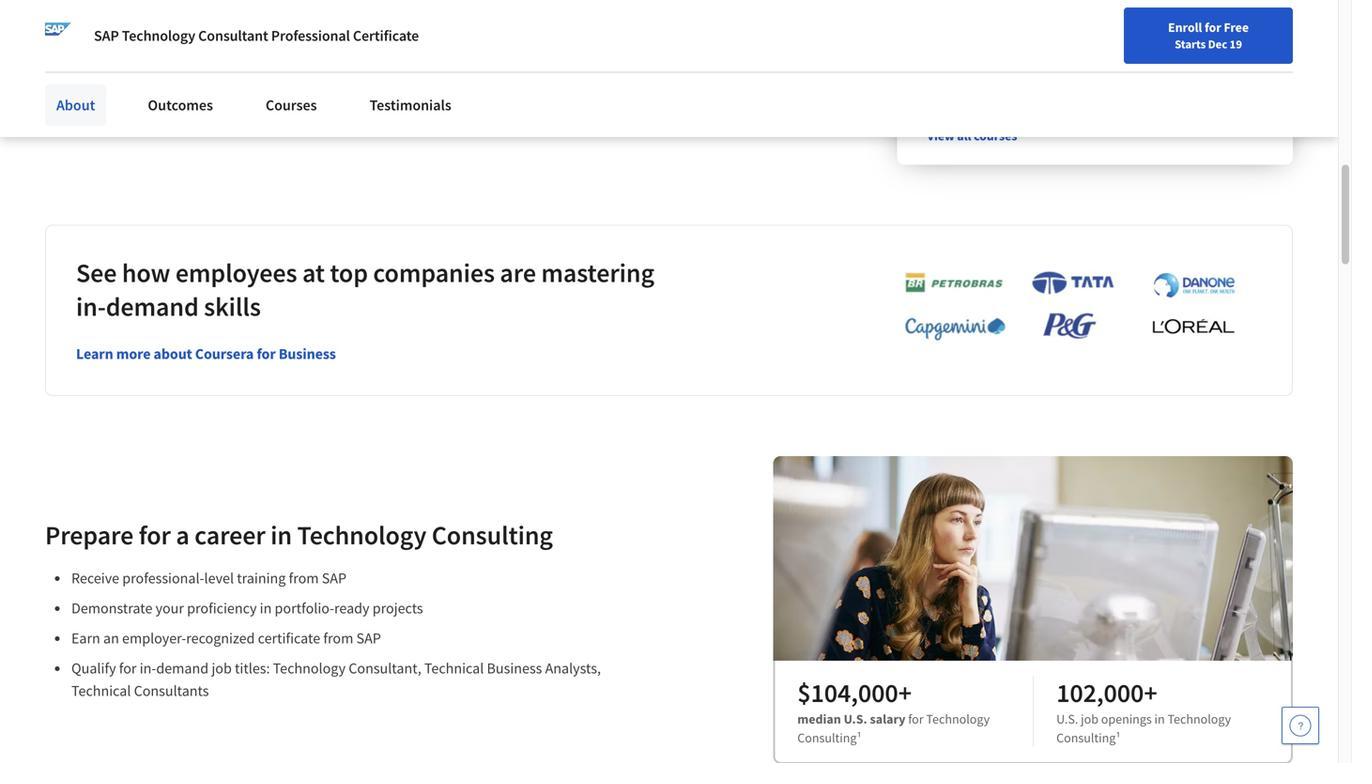 Task type: describe. For each thing, give the bounding box(es) containing it.
learn more about coursera for business
[[76, 345, 336, 364]]

hours
[[1039, 7, 1084, 30]]

salary
[[870, 711, 906, 728]]

recognized
[[186, 629, 255, 648]]

more
[[116, 345, 151, 364]]

ready
[[334, 599, 370, 618]]

technology up outcomes
[[122, 26, 195, 45]]

0 horizontal spatial learn
[[76, 345, 113, 364]]

view all courses link
[[927, 127, 1018, 144]]

linkedin
[[111, 117, 159, 134]]

employer-
[[122, 629, 186, 648]]

top
[[330, 257, 368, 290]]

¹ for $104,000
[[857, 730, 862, 747]]

7
[[927, 7, 937, 30]]

job inside 'qualify for in-demand job titles: technology consultant, technical business analysts, technical consultants'
[[212, 660, 232, 678]]

help center image
[[1290, 715, 1312, 737]]

demonstrate
[[71, 599, 153, 618]]

flexible schedule learn at your own pace
[[927, 48, 1065, 91]]

view all courses
[[927, 127, 1018, 144]]

projects
[[373, 599, 423, 618]]

shareable certificate
[[45, 88, 176, 107]]

prepare for a career in technology consulting
[[45, 519, 553, 552]]

1 vertical spatial from
[[323, 629, 354, 648]]

coursera
[[195, 345, 254, 364]]

consulting inside for technology consulting
[[798, 730, 857, 747]]

1 horizontal spatial technical
[[425, 660, 484, 678]]

pace
[[1028, 74, 1054, 91]]

102,000
[[1057, 677, 1144, 710]]

new
[[927, 59, 951, 76]]

in- inside see how employees at top companies are mastering in-demand skills
[[76, 290, 106, 323]]

0 vertical spatial in
[[271, 519, 292, 552]]

for individuals
[[30, 9, 125, 28]]

your down professional-
[[156, 599, 184, 618]]

business inside 'qualify for in-demand job titles: technology consultant, technical business analysts, technical consultants'
[[487, 660, 542, 678]]

professional
[[271, 26, 350, 45]]

¹ for 102,000
[[1116, 730, 1121, 747]]

professional-
[[122, 569, 204, 588]]

+ for $104,000
[[899, 677, 912, 710]]

0 vertical spatial from
[[289, 569, 319, 588]]

2 vertical spatial sap
[[357, 629, 381, 648]]

starts
[[1175, 37, 1206, 52]]

u.s. inside the 102,000 + u.s. job openings in technology consulting
[[1057, 711, 1079, 728]]

qualify
[[71, 660, 116, 678]]

demand inside 'qualify for in-demand job titles: technology consultant, technical business analysts, technical consultants'
[[156, 660, 209, 678]]

+ for 102,000
[[1144, 677, 1158, 710]]

view
[[927, 127, 955, 144]]

at for flexible schedule learn at your own pace
[[961, 74, 972, 91]]

courses
[[266, 96, 317, 115]]

0 vertical spatial sap
[[94, 26, 119, 45]]

0 horizontal spatial a
[[176, 519, 189, 552]]

earn an employer-recognized certificate from sap
[[71, 629, 381, 648]]

enroll for free starts dec 19
[[1169, 19, 1249, 52]]

about link
[[45, 85, 107, 126]]

technology up "ready"
[[297, 519, 427, 552]]

receive
[[71, 569, 119, 588]]

consultants
[[134, 682, 209, 701]]

add to your linkedin profile
[[45, 117, 197, 134]]

career
[[954, 59, 990, 76]]

your down about
[[83, 117, 108, 134]]

testimonials link
[[358, 85, 463, 126]]

at for see how employees at top companies are mastering in-demand skills
[[302, 257, 325, 290]]

about
[[56, 96, 95, 115]]

months
[[941, 7, 1002, 30]]

3
[[1025, 7, 1035, 30]]

shareable
[[45, 88, 109, 107]]

sap image
[[45, 23, 71, 49]]

for for demand
[[119, 660, 137, 678]]

in inside the 102,000 + u.s. job openings in technology consulting
[[1155, 711, 1165, 728]]

schedule
[[994, 48, 1065, 72]]

u.s. inside "$104,000 + median u.s. salary"
[[844, 711, 868, 728]]

about
[[154, 345, 192, 364]]

add
[[45, 117, 67, 134]]

outcomes link
[[137, 85, 224, 126]]

receive professional-level training from sap
[[71, 569, 347, 588]]

training
[[237, 569, 286, 588]]

skills
[[204, 290, 261, 323]]

an
[[103, 629, 119, 648]]

portfolio-
[[275, 599, 334, 618]]

demonstrate your proficiency in portfolio-ready projects
[[71, 599, 423, 618]]

0 vertical spatial a
[[1088, 7, 1098, 30]]

learn inside flexible schedule learn at your own pace
[[927, 74, 958, 91]]

19
[[1230, 37, 1243, 52]]

dec
[[1209, 37, 1228, 52]]

median
[[798, 711, 841, 728]]

find your new career link
[[863, 56, 1000, 80]]

details to know
[[45, 15, 168, 38]]

7 months at 3 hours a week
[[927, 7, 1144, 30]]

courses link
[[254, 85, 328, 126]]

for for starts
[[1205, 19, 1222, 36]]

find your new career
[[872, 59, 990, 76]]



Task type: locate. For each thing, give the bounding box(es) containing it.
profile
[[161, 117, 197, 134]]

certificate down portfolio-
[[258, 629, 320, 648]]

companies
[[373, 257, 495, 290]]

flexible
[[927, 48, 990, 72]]

1 + from the left
[[899, 677, 912, 710]]

titles:
[[235, 660, 270, 678]]

1 horizontal spatial from
[[323, 629, 354, 648]]

u.s. down $104,000 at the bottom right
[[844, 711, 868, 728]]

to
[[103, 15, 120, 38], [69, 117, 81, 134]]

consulting
[[432, 519, 553, 552], [798, 730, 857, 747], [1057, 730, 1116, 747]]

for inside for technology consulting
[[909, 711, 924, 728]]

week
[[1101, 7, 1144, 30]]

u.s. down 102,000
[[1057, 711, 1079, 728]]

know
[[124, 15, 168, 38]]

0 horizontal spatial +
[[899, 677, 912, 710]]

for
[[30, 9, 51, 28]]

1 horizontal spatial to
[[103, 15, 120, 38]]

2 vertical spatial at
[[302, 257, 325, 290]]

for inside 'qualify for in-demand job titles: technology consultant, technical business analysts, technical consultants'
[[119, 660, 137, 678]]

all
[[958, 127, 972, 144]]

your inside flexible schedule learn at your own pace
[[975, 74, 1000, 91]]

1 horizontal spatial business
[[487, 660, 542, 678]]

¹
[[857, 730, 862, 747], [1116, 730, 1121, 747]]

technology inside the 102,000 + u.s. job openings in technology consulting
[[1168, 711, 1232, 728]]

demand down how in the left top of the page
[[106, 290, 199, 323]]

2 + from the left
[[1144, 677, 1158, 710]]

coursera enterprise logos image
[[877, 270, 1253, 351]]

openings
[[1102, 711, 1152, 728]]

for right salary in the right of the page
[[909, 711, 924, 728]]

1 vertical spatial technical
[[71, 682, 131, 701]]

technical right consultant,
[[425, 660, 484, 678]]

details
[[45, 15, 100, 38]]

1 vertical spatial job
[[1081, 711, 1099, 728]]

in right openings
[[1155, 711, 1165, 728]]

1 horizontal spatial at
[[961, 74, 972, 91]]

at down the flexible
[[961, 74, 972, 91]]

0 vertical spatial demand
[[106, 290, 199, 323]]

1 vertical spatial a
[[176, 519, 189, 552]]

0 vertical spatial technical
[[425, 660, 484, 678]]

1 vertical spatial in
[[260, 599, 272, 618]]

enroll
[[1169, 19, 1203, 36]]

0 horizontal spatial from
[[289, 569, 319, 588]]

sap up "ready"
[[322, 569, 347, 588]]

¹ down "$104,000 + median u.s. salary"
[[857, 730, 862, 747]]

for up professional-
[[139, 519, 171, 552]]

2 horizontal spatial sap
[[357, 629, 381, 648]]

1 horizontal spatial consulting
[[798, 730, 857, 747]]

business right coursera
[[279, 345, 336, 364]]

technology inside 'qualify for in-demand job titles: technology consultant, technical business analysts, technical consultants'
[[273, 660, 346, 678]]

career
[[195, 519, 266, 552]]

$104,000
[[798, 677, 899, 710]]

testimonials
[[370, 96, 452, 115]]

0 horizontal spatial at
[[302, 257, 325, 290]]

job down recognized
[[212, 660, 232, 678]]

qualify for in-demand job titles: technology consultant, technical business analysts, technical consultants
[[71, 660, 601, 701]]

in- down 'employer-'
[[140, 660, 156, 678]]

job down 102,000
[[1081, 711, 1099, 728]]

prepare
[[45, 519, 134, 552]]

how
[[122, 257, 170, 290]]

your right find
[[899, 59, 924, 76]]

certificate
[[353, 26, 419, 45]]

1 vertical spatial business
[[487, 660, 542, 678]]

1 horizontal spatial u.s.
[[1057, 711, 1079, 728]]

in up training at the left of the page
[[271, 519, 292, 552]]

learn left the more
[[76, 345, 113, 364]]

sap
[[94, 26, 119, 45], [322, 569, 347, 588], [357, 629, 381, 648]]

0 horizontal spatial technical
[[71, 682, 131, 701]]

employees
[[175, 257, 297, 290]]

technology right titles:
[[273, 660, 346, 678]]

1 horizontal spatial +
[[1144, 677, 1158, 710]]

business
[[279, 345, 336, 364], [487, 660, 542, 678]]

outcomes
[[148, 96, 213, 115]]

0 horizontal spatial certificate
[[112, 88, 176, 107]]

english
[[1033, 59, 1079, 77]]

for up dec
[[1205, 19, 1222, 36]]

sap up coursera image
[[94, 26, 119, 45]]

in- down see on the top left of the page
[[76, 290, 106, 323]]

$104,000 + median u.s. salary
[[798, 677, 912, 728]]

see
[[76, 257, 117, 290]]

0 vertical spatial job
[[212, 660, 232, 678]]

proficiency
[[187, 599, 257, 618]]

technology
[[122, 26, 195, 45], [297, 519, 427, 552], [273, 660, 346, 678], [927, 711, 990, 728], [1168, 711, 1232, 728]]

1 horizontal spatial in-
[[140, 660, 156, 678]]

earn
[[71, 629, 100, 648]]

to right add
[[69, 117, 81, 134]]

sap technology consultant  professional certificate
[[94, 26, 419, 45]]

for inside enroll for free starts dec 19
[[1205, 19, 1222, 36]]

your inside find your new career link
[[899, 59, 924, 76]]

consultant,
[[349, 660, 422, 678]]

business left analysts, in the left bottom of the page
[[487, 660, 542, 678]]

1 vertical spatial sap
[[322, 569, 347, 588]]

technology right salary in the right of the page
[[927, 711, 990, 728]]

consultant
[[198, 26, 268, 45]]

¹ down openings
[[1116, 730, 1121, 747]]

mastering
[[541, 257, 655, 290]]

courses
[[974, 127, 1018, 144]]

+ inside "$104,000 + median u.s. salary"
[[899, 677, 912, 710]]

0 horizontal spatial in-
[[76, 290, 106, 323]]

see how employees at top companies are mastering in-demand skills
[[76, 257, 655, 323]]

0 vertical spatial business
[[279, 345, 336, 364]]

0 vertical spatial to
[[103, 15, 120, 38]]

+ up openings
[[1144, 677, 1158, 710]]

own
[[1002, 74, 1026, 91]]

at inside flexible schedule learn at your own pace
[[961, 74, 972, 91]]

a left week
[[1088, 7, 1098, 30]]

at left 3
[[1006, 7, 1022, 30]]

for right qualify
[[119, 660, 137, 678]]

0 horizontal spatial consulting
[[432, 519, 553, 552]]

to for your
[[69, 117, 81, 134]]

None search field
[[268, 49, 578, 87]]

1 horizontal spatial sap
[[322, 569, 347, 588]]

demand
[[106, 290, 199, 323], [156, 660, 209, 678]]

technical down qualify
[[71, 682, 131, 701]]

102,000 + u.s. job openings in technology consulting
[[1057, 677, 1232, 747]]

technology right openings
[[1168, 711, 1232, 728]]

1 vertical spatial in-
[[140, 660, 156, 678]]

0 vertical spatial in-
[[76, 290, 106, 323]]

sap up consultant,
[[357, 629, 381, 648]]

1 horizontal spatial learn
[[927, 74, 958, 91]]

1 horizontal spatial job
[[1081, 711, 1099, 728]]

from up portfolio-
[[289, 569, 319, 588]]

in down training at the left of the page
[[260, 599, 272, 618]]

1 vertical spatial at
[[961, 74, 972, 91]]

1 horizontal spatial certificate
[[258, 629, 320, 648]]

+ inside the 102,000 + u.s. job openings in technology consulting
[[1144, 677, 1158, 710]]

0 horizontal spatial job
[[212, 660, 232, 678]]

0 vertical spatial at
[[1006, 7, 1022, 30]]

show notifications image
[[1140, 61, 1163, 84]]

coursera image
[[23, 53, 142, 83]]

1 ¹ from the left
[[857, 730, 862, 747]]

your
[[899, 59, 924, 76], [975, 74, 1000, 91], [83, 117, 108, 134], [156, 599, 184, 618]]

1 horizontal spatial a
[[1088, 7, 1098, 30]]

2 horizontal spatial at
[[1006, 7, 1022, 30]]

analysts,
[[545, 660, 601, 678]]

your left own
[[975, 74, 1000, 91]]

level
[[204, 569, 234, 588]]

2 vertical spatial in
[[1155, 711, 1165, 728]]

to left the know
[[103, 15, 120, 38]]

at inside see how employees at top companies are mastering in-demand skills
[[302, 257, 325, 290]]

technology inside for technology consulting
[[927, 711, 990, 728]]

are
[[500, 257, 536, 290]]

a
[[1088, 7, 1098, 30], [176, 519, 189, 552]]

learn down the flexible
[[927, 74, 958, 91]]

consulting inside the 102,000 + u.s. job openings in technology consulting
[[1057, 730, 1116, 747]]

0 horizontal spatial u.s.
[[844, 711, 868, 728]]

1 vertical spatial to
[[69, 117, 81, 134]]

individuals
[[54, 9, 125, 28]]

in- inside 'qualify for in-demand job titles: technology consultant, technical business analysts, technical consultants'
[[140, 660, 156, 678]]

1 vertical spatial learn
[[76, 345, 113, 364]]

for technology consulting
[[798, 711, 990, 747]]

2 horizontal spatial consulting
[[1057, 730, 1116, 747]]

from
[[289, 569, 319, 588], [323, 629, 354, 648]]

at left top on the top of page
[[302, 257, 325, 290]]

0 vertical spatial certificate
[[112, 88, 176, 107]]

english button
[[1000, 38, 1113, 99]]

for right coursera
[[257, 345, 276, 364]]

0 horizontal spatial ¹
[[857, 730, 862, 747]]

2 ¹ from the left
[[1116, 730, 1121, 747]]

1 horizontal spatial ¹
[[1116, 730, 1121, 747]]

learn more about coursera for business link
[[76, 345, 336, 364]]

demand inside see how employees at top companies are mastering in-demand skills
[[106, 290, 199, 323]]

+ up salary in the right of the page
[[899, 677, 912, 710]]

certificate up linkedin
[[112, 88, 176, 107]]

from down "ready"
[[323, 629, 354, 648]]

a up professional-
[[176, 519, 189, 552]]

+
[[899, 677, 912, 710], [1144, 677, 1158, 710]]

demand up consultants
[[156, 660, 209, 678]]

at
[[1006, 7, 1022, 30], [961, 74, 972, 91], [302, 257, 325, 290]]

1 vertical spatial certificate
[[258, 629, 320, 648]]

find
[[872, 59, 897, 76]]

2 u.s. from the left
[[1057, 711, 1079, 728]]

learn
[[927, 74, 958, 91], [76, 345, 113, 364]]

job inside the 102,000 + u.s. job openings in technology consulting
[[1081, 711, 1099, 728]]

1 vertical spatial demand
[[156, 660, 209, 678]]

0 horizontal spatial business
[[279, 345, 336, 364]]

0 vertical spatial learn
[[927, 74, 958, 91]]

for for career
[[139, 519, 171, 552]]

u.s.
[[844, 711, 868, 728], [1057, 711, 1079, 728]]

free
[[1224, 19, 1249, 36]]

1 u.s. from the left
[[844, 711, 868, 728]]

job
[[212, 660, 232, 678], [1081, 711, 1099, 728]]

to for know
[[103, 15, 120, 38]]

0 horizontal spatial to
[[69, 117, 81, 134]]

technical
[[425, 660, 484, 678], [71, 682, 131, 701]]

0 horizontal spatial sap
[[94, 26, 119, 45]]



Task type: vqa. For each thing, say whether or not it's contained in the screenshot.
Browse
no



